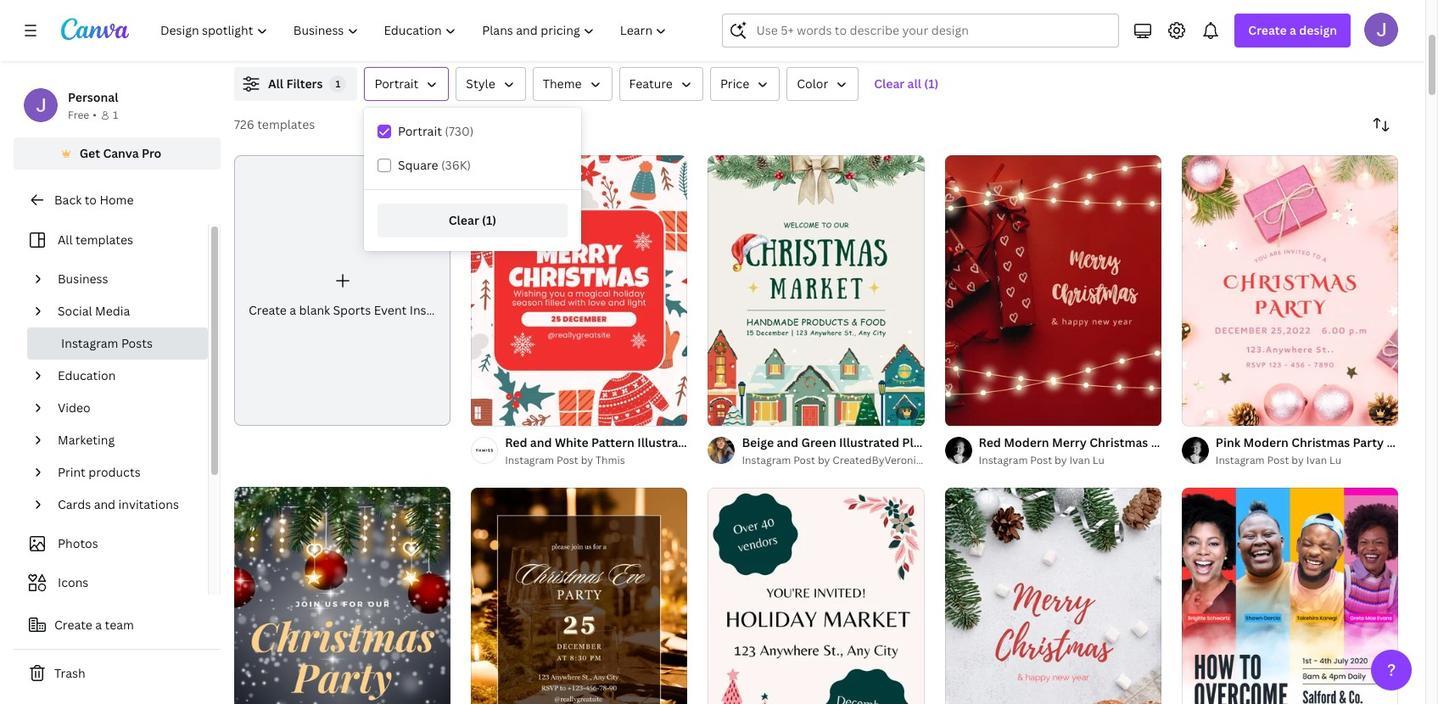 Task type: describe. For each thing, give the bounding box(es) containing it.
pro
[[142, 145, 162, 161]]

canva
[[103, 145, 139, 161]]

invitations
[[118, 496, 179, 513]]

create a design
[[1249, 22, 1337, 38]]

create a team
[[54, 617, 134, 633]]

cards and invitations
[[58, 496, 179, 513]]

templates for all templates
[[75, 232, 133, 248]]

instagram post by thmis
[[505, 453, 625, 468]]

print products
[[58, 464, 141, 480]]

portrait button
[[364, 67, 449, 101]]

blank
[[299, 303, 330, 319]]

thmis
[[596, 453, 625, 468]]

726
[[234, 116, 254, 132]]

beige and green illustrated playful festive christmas market invitation instagram post image
[[708, 155, 925, 426]]

marketing
[[58, 432, 115, 448]]

business link
[[51, 263, 198, 295]]

trash link
[[14, 657, 221, 691]]

instagram post by thmis link
[[505, 452, 688, 469]]

red modern merry christmas instagram post link
[[979, 434, 1238, 452]]

instagram post by ivan lu link for christmas
[[1216, 452, 1398, 469]]

a for blank
[[290, 303, 296, 319]]

sports event instagram posts templates image
[[1036, 0, 1398, 47]]

cards and invitations link
[[51, 489, 198, 521]]

top level navigation element
[[149, 14, 682, 48]]

create a design button
[[1235, 14, 1351, 48]]

create a blank sports event instagram post
[[249, 303, 495, 319]]

style button
[[456, 67, 526, 101]]

video
[[58, 400, 90, 416]]

christmas inside red modern merry christmas instagram post instagram post by ivan lu
[[1090, 434, 1148, 451]]

filters
[[286, 76, 323, 92]]

1 filter options selected element
[[330, 76, 347, 92]]

merry
[[1052, 434, 1087, 451]]

templates for 726 templates
[[257, 116, 315, 132]]

1 vertical spatial (1)
[[482, 212, 497, 228]]

color button
[[787, 67, 859, 101]]

red and white pattern illustrative merry christmas instagram post image
[[471, 155, 688, 426]]

all for all templates
[[58, 232, 73, 248]]

and
[[94, 496, 116, 513]]

clear (1)
[[449, 212, 497, 228]]

business
[[58, 271, 108, 287]]

media
[[95, 303, 130, 319]]

to
[[85, 192, 97, 208]]

free •
[[68, 108, 97, 122]]

home
[[100, 192, 134, 208]]

post inside pink modern christmas party instagram instagram post by ivan lu
[[1267, 453, 1289, 468]]

pink modern christmas party instagram instagram post by ivan lu
[[1216, 434, 1438, 468]]

jacob simon image
[[1365, 13, 1398, 47]]

ivan inside pink modern christmas party instagram instagram post by ivan lu
[[1307, 453, 1327, 468]]

portrait for portrait (730)
[[398, 123, 442, 139]]

1 vertical spatial 1
[[113, 108, 118, 122]]

products
[[88, 464, 141, 480]]

instagram post by createdbyveronika
[[742, 453, 927, 468]]

back to home
[[54, 192, 134, 208]]

icons
[[58, 575, 89, 591]]

get canva pro
[[79, 145, 162, 161]]

style
[[466, 76, 495, 92]]

a for team
[[95, 617, 102, 633]]

Sort by button
[[1365, 108, 1398, 142]]

get
[[79, 145, 100, 161]]

all templates link
[[24, 224, 198, 256]]

modern for red
[[1004, 434, 1049, 451]]

clear all (1)
[[874, 76, 939, 92]]

1 by from the left
[[581, 453, 593, 468]]

(36k)
[[441, 157, 471, 173]]

instagram post by createdbyveronika link
[[742, 452, 927, 469]]

pink
[[1216, 434, 1241, 451]]

photos
[[58, 535, 98, 552]]

1 horizontal spatial 1
[[336, 77, 341, 90]]

square
[[398, 157, 438, 173]]

all templates
[[58, 232, 133, 248]]

icons link
[[24, 567, 198, 599]]

back
[[54, 192, 82, 208]]

trash
[[54, 665, 85, 681]]

free
[[68, 108, 89, 122]]

create for create a team
[[54, 617, 92, 633]]

lu inside pink modern christmas party instagram instagram post by ivan lu
[[1330, 453, 1342, 468]]

price
[[720, 76, 749, 92]]

social
[[58, 303, 92, 319]]

holiday market portrait instagram post image
[[708, 488, 925, 704]]

create a blank sports event instagram post element
[[234, 155, 495, 426]]

social media
[[58, 303, 130, 319]]

team
[[105, 617, 134, 633]]

portrait (730)
[[398, 123, 474, 139]]

photos link
[[24, 528, 198, 560]]

square (36k)
[[398, 157, 471, 173]]

createdbyveronika
[[833, 453, 927, 468]]

(730)
[[445, 123, 474, 139]]

event
[[374, 303, 407, 319]]

black modern christmas party instagram post image
[[234, 487, 451, 704]]

lu inside red modern merry christmas instagram post instagram post by ivan lu
[[1093, 453, 1105, 468]]

1 horizontal spatial (1)
[[924, 76, 939, 92]]



Task type: locate. For each thing, give the bounding box(es) containing it.
3 by from the left
[[1055, 453, 1067, 468]]

a inside dropdown button
[[1290, 22, 1297, 38]]

create for create a blank sports event instagram post
[[249, 303, 287, 319]]

create inside dropdown button
[[1249, 22, 1287, 38]]

Search search field
[[756, 14, 1109, 47]]

2 instagram post by ivan lu link from the left
[[1216, 452, 1398, 469]]

1 horizontal spatial templates
[[257, 116, 315, 132]]

modern right pink
[[1244, 434, 1289, 451]]

1 christmas from the left
[[1090, 434, 1148, 451]]

portrait down top level navigation element
[[375, 76, 419, 92]]

1 horizontal spatial create
[[249, 303, 287, 319]]

print products link
[[51, 457, 198, 489]]

post
[[470, 303, 495, 319], [1212, 434, 1238, 451], [557, 453, 579, 468], [794, 453, 815, 468], [1030, 453, 1052, 468], [1267, 453, 1289, 468]]

clear left all
[[874, 76, 905, 92]]

feature button
[[619, 67, 703, 101]]

0 horizontal spatial ivan
[[1070, 453, 1090, 468]]

726 templates
[[234, 116, 315, 132]]

0 horizontal spatial lu
[[1093, 453, 1105, 468]]

create left "blank"
[[249, 303, 287, 319]]

portrait for portrait
[[375, 76, 419, 92]]

get canva pro button
[[14, 137, 221, 170]]

1 horizontal spatial all
[[268, 76, 284, 92]]

clear
[[874, 76, 905, 92], [449, 212, 479, 228]]

1 vertical spatial templates
[[75, 232, 133, 248]]

0 horizontal spatial templates
[[75, 232, 133, 248]]

colorful event promotional instagram post image
[[1182, 488, 1398, 704]]

4 by from the left
[[1292, 453, 1304, 468]]

ivan down "merry"
[[1070, 453, 1090, 468]]

clear for clear (1)
[[449, 212, 479, 228]]

clear all (1) button
[[866, 67, 947, 101]]

brown and gold festive classy christmas eve party  invitation instagram post image
[[471, 488, 688, 704]]

video link
[[51, 392, 198, 424]]

ivan
[[1070, 453, 1090, 468], [1307, 453, 1327, 468]]

0 vertical spatial templates
[[257, 116, 315, 132]]

templates down back to home
[[75, 232, 133, 248]]

design
[[1299, 22, 1337, 38]]

1 horizontal spatial clear
[[874, 76, 905, 92]]

0 vertical spatial portrait
[[375, 76, 419, 92]]

by left createdbyveronika
[[818, 453, 830, 468]]

0 horizontal spatial clear
[[449, 212, 479, 228]]

(1)
[[924, 76, 939, 92], [482, 212, 497, 228]]

red modern merry christmas instagram post instagram post by ivan lu
[[979, 434, 1238, 468]]

•
[[93, 108, 97, 122]]

0 horizontal spatial a
[[95, 617, 102, 633]]

2 ivan from the left
[[1307, 453, 1327, 468]]

1 vertical spatial a
[[290, 303, 296, 319]]

lu down red modern merry christmas instagram post link
[[1093, 453, 1105, 468]]

theme
[[543, 76, 582, 92]]

feature
[[629, 76, 673, 92]]

1 ivan from the left
[[1070, 453, 1090, 468]]

None search field
[[723, 14, 1120, 48]]

social media link
[[51, 295, 198, 328]]

0 vertical spatial 1
[[336, 77, 341, 90]]

clear for clear all (1)
[[874, 76, 905, 92]]

0 vertical spatial clear
[[874, 76, 905, 92]]

1 horizontal spatial modern
[[1244, 434, 1289, 451]]

instagram posts
[[61, 335, 153, 351]]

christmas left party
[[1292, 434, 1350, 451]]

price button
[[710, 67, 780, 101]]

0 horizontal spatial all
[[58, 232, 73, 248]]

sports
[[333, 303, 371, 319]]

by down "merry"
[[1055, 453, 1067, 468]]

by inside red modern merry christmas instagram post instagram post by ivan lu
[[1055, 453, 1067, 468]]

by inside pink modern christmas party instagram instagram post by ivan lu
[[1292, 453, 1304, 468]]

1 lu from the left
[[1093, 453, 1105, 468]]

modern
[[1004, 434, 1049, 451], [1244, 434, 1289, 451]]

0 horizontal spatial create
[[54, 617, 92, 633]]

2 horizontal spatial a
[[1290, 22, 1297, 38]]

clear down '(36k)'
[[449, 212, 479, 228]]

create down icons in the left of the page
[[54, 617, 92, 633]]

create a team button
[[14, 608, 221, 642]]

pink modern christmas party instagram link
[[1216, 434, 1438, 452]]

a left "team"
[[95, 617, 102, 633]]

1 instagram post by ivan lu link from the left
[[979, 452, 1162, 469]]

templates
[[257, 116, 315, 132], [75, 232, 133, 248]]

1 right •
[[113, 108, 118, 122]]

2 vertical spatial a
[[95, 617, 102, 633]]

ivan down pink modern christmas party instagram 'link'
[[1307, 453, 1327, 468]]

1 horizontal spatial a
[[290, 303, 296, 319]]

create a blank sports event instagram post link
[[234, 155, 495, 426]]

color
[[797, 76, 828, 92]]

2 vertical spatial create
[[54, 617, 92, 633]]

by down pink modern christmas party instagram 'link'
[[1292, 453, 1304, 468]]

1 modern from the left
[[1004, 434, 1049, 451]]

1 horizontal spatial christmas
[[1292, 434, 1350, 451]]

0 horizontal spatial christmas
[[1090, 434, 1148, 451]]

christmas right "merry"
[[1090, 434, 1148, 451]]

modern right red
[[1004, 434, 1049, 451]]

a inside button
[[95, 617, 102, 633]]

2 by from the left
[[818, 453, 830, 468]]

lu
[[1093, 453, 1105, 468], [1330, 453, 1342, 468]]

1 horizontal spatial instagram post by ivan lu link
[[1216, 452, 1398, 469]]

portrait inside button
[[375, 76, 419, 92]]

instagram post by ivan lu link for merry
[[979, 452, 1162, 469]]

0 horizontal spatial (1)
[[482, 212, 497, 228]]

red modern merry christmas instagram post image
[[945, 155, 1162, 426]]

all down back
[[58, 232, 73, 248]]

all filters
[[268, 76, 323, 92]]

2 christmas from the left
[[1292, 434, 1350, 451]]

all
[[908, 76, 922, 92]]

pink modern christmas party instagram post image
[[1182, 155, 1398, 426]]

1 vertical spatial clear
[[449, 212, 479, 228]]

posts
[[121, 335, 153, 351]]

all for all filters
[[268, 76, 284, 92]]

theme button
[[533, 67, 612, 101]]

1 horizontal spatial ivan
[[1307, 453, 1327, 468]]

create left design
[[1249, 22, 1287, 38]]

0 horizontal spatial modern
[[1004, 434, 1049, 451]]

1 vertical spatial all
[[58, 232, 73, 248]]

0 horizontal spatial 1
[[113, 108, 118, 122]]

lu down pink modern christmas party instagram 'link'
[[1330, 453, 1342, 468]]

modern for pink
[[1244, 434, 1289, 451]]

modern inside red modern merry christmas instagram post instagram post by ivan lu
[[1004, 434, 1049, 451]]

marketing link
[[51, 424, 198, 457]]

templates down all filters at left top
[[257, 116, 315, 132]]

0 vertical spatial (1)
[[924, 76, 939, 92]]

create for create a design
[[1249, 22, 1287, 38]]

all
[[268, 76, 284, 92], [58, 232, 73, 248]]

a left "blank"
[[290, 303, 296, 319]]

education
[[58, 367, 116, 384]]

a left design
[[1290, 22, 1297, 38]]

1
[[336, 77, 341, 90], [113, 108, 118, 122]]

party
[[1353, 434, 1384, 451]]

1 right filters
[[336, 77, 341, 90]]

0 vertical spatial create
[[1249, 22, 1287, 38]]

portrait up square
[[398, 123, 442, 139]]

clear (1) button
[[378, 204, 568, 238]]

0 vertical spatial a
[[1290, 22, 1297, 38]]

a for design
[[1290, 22, 1297, 38]]

ivan inside red modern merry christmas instagram post instagram post by ivan lu
[[1070, 453, 1090, 468]]

2 modern from the left
[[1244, 434, 1289, 451]]

print
[[58, 464, 86, 480]]

1 horizontal spatial lu
[[1330, 453, 1342, 468]]

2 lu from the left
[[1330, 453, 1342, 468]]

instagram
[[410, 303, 467, 319], [61, 335, 118, 351], [1151, 434, 1209, 451], [1387, 434, 1438, 451], [505, 453, 554, 468], [742, 453, 791, 468], [979, 453, 1028, 468], [1216, 453, 1265, 468]]

all left filters
[[268, 76, 284, 92]]

instagram post by ivan lu link down party
[[1216, 452, 1398, 469]]

back to home link
[[14, 183, 221, 217]]

0 vertical spatial all
[[268, 76, 284, 92]]

2 horizontal spatial create
[[1249, 22, 1287, 38]]

education link
[[51, 360, 198, 392]]

multicoloured modern merry christmas instagram post image
[[945, 488, 1162, 704]]

christmas inside pink modern christmas party instagram instagram post by ivan lu
[[1292, 434, 1350, 451]]

create
[[1249, 22, 1287, 38], [249, 303, 287, 319], [54, 617, 92, 633]]

personal
[[68, 89, 118, 105]]

red
[[979, 434, 1001, 451]]

modern inside pink modern christmas party instagram instagram post by ivan lu
[[1244, 434, 1289, 451]]

1 vertical spatial portrait
[[398, 123, 442, 139]]

instagram post by ivan lu link down "merry"
[[979, 452, 1162, 469]]

0 horizontal spatial instagram post by ivan lu link
[[979, 452, 1162, 469]]

portrait
[[375, 76, 419, 92], [398, 123, 442, 139]]

instagram post by ivan lu link
[[979, 452, 1162, 469], [1216, 452, 1398, 469]]

1 vertical spatial create
[[249, 303, 287, 319]]

by left the thmis
[[581, 453, 593, 468]]

create inside button
[[54, 617, 92, 633]]

cards
[[58, 496, 91, 513]]



Task type: vqa. For each thing, say whether or not it's contained in the screenshot.
typefaces
no



